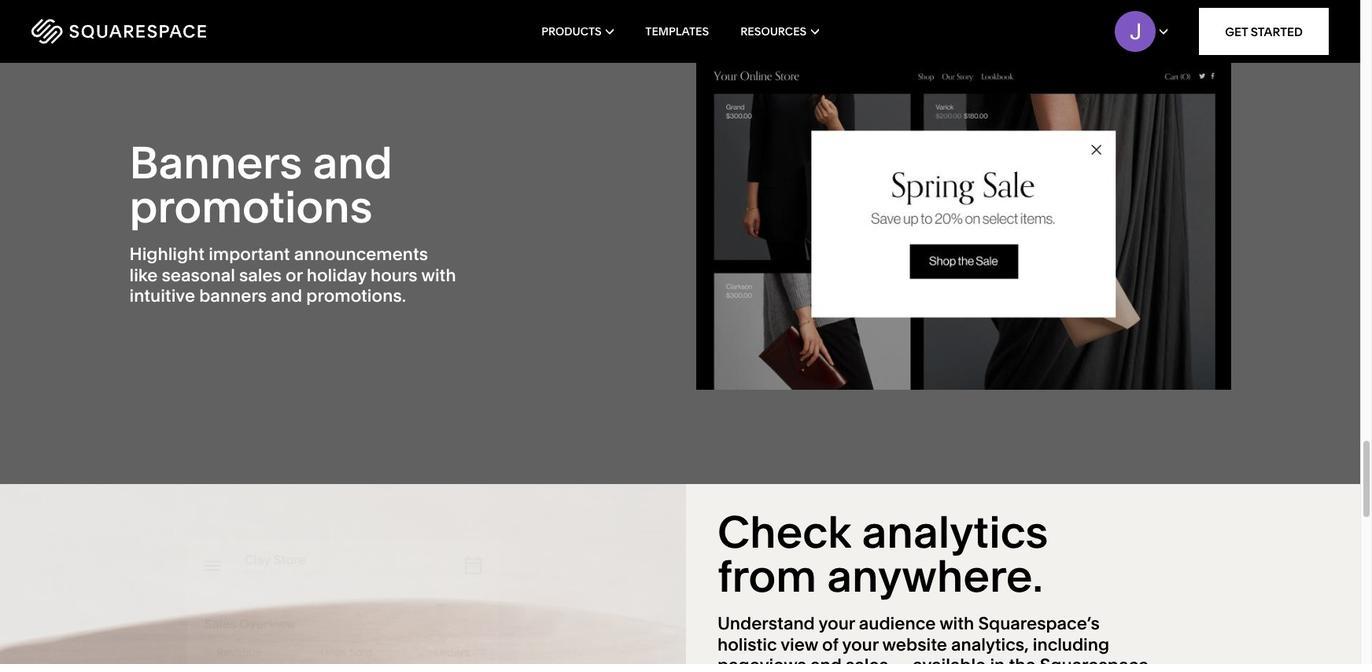 Task type: locate. For each thing, give the bounding box(es) containing it.
understand
[[718, 614, 815, 635]]

mobile site analytics dashboard image
[[187, 540, 499, 665]]

1 vertical spatial and
[[271, 286, 302, 307]]

1 vertical spatial with
[[940, 614, 974, 635]]

0 horizontal spatial sales
[[239, 265, 282, 286]]

your right view
[[819, 614, 855, 635]]

check analytics from anywhere.
[[718, 506, 1048, 604]]

0 vertical spatial sales
[[239, 265, 282, 286]]

squarespace's
[[978, 614, 1100, 635]]

website
[[882, 635, 947, 656]]

0 vertical spatial with
[[421, 265, 456, 286]]

started
[[1251, 24, 1303, 39]]

1 horizontal spatial sales
[[846, 655, 888, 665]]

important
[[209, 244, 290, 265]]

get started link
[[1199, 8, 1329, 55]]

and inside highlight important announcements like seasonal sales or holiday hours with intuitive banners and promotions.
[[271, 286, 302, 307]]

0 horizontal spatial with
[[421, 265, 456, 286]]

in
[[990, 655, 1005, 665]]

anywhere.
[[827, 550, 1043, 604]]

like
[[129, 265, 158, 286]]

hours
[[371, 265, 418, 286]]

promotion modal image
[[696, 58, 1231, 390]]

sales left —
[[846, 655, 888, 665]]

sales
[[239, 265, 282, 286], [846, 655, 888, 665]]

2 horizontal spatial and
[[810, 655, 842, 665]]

products button
[[541, 0, 614, 63]]

1 horizontal spatial with
[[940, 614, 974, 635]]

intuitive
[[129, 286, 195, 307]]

sales inside highlight important announcements like seasonal sales or holiday hours with intuitive banners and promotions.
[[239, 265, 282, 286]]

with right hours
[[421, 265, 456, 286]]

banners and promotions
[[129, 136, 393, 234]]

templates link
[[645, 0, 709, 63]]

with
[[421, 265, 456, 286], [940, 614, 974, 635]]

holistic
[[718, 635, 777, 656]]

and inside understand your audience with squarespace's holistic view of your website analytics, including pageviews and sales — available in the squarespa
[[810, 655, 842, 665]]

your
[[819, 614, 855, 635], [842, 635, 879, 656]]

1 horizontal spatial and
[[313, 136, 393, 190]]

announcements
[[294, 244, 428, 265]]

resources button
[[740, 0, 819, 63]]

your right of
[[842, 635, 879, 656]]

pageviews
[[718, 655, 806, 665]]

0 horizontal spatial and
[[271, 286, 302, 307]]

templates
[[645, 24, 709, 39]]

of
[[822, 635, 839, 656]]

0 vertical spatial and
[[313, 136, 393, 190]]

and inside banners and promotions
[[313, 136, 393, 190]]

with up available
[[940, 614, 974, 635]]

with inside highlight important announcements like seasonal sales or holiday hours with intuitive banners and promotions.
[[421, 265, 456, 286]]

squarespace logo image
[[31, 19, 206, 44]]

2 vertical spatial and
[[810, 655, 842, 665]]

squarespace logo link
[[31, 19, 291, 44]]

1 vertical spatial sales
[[846, 655, 888, 665]]

analytics
[[862, 506, 1048, 560]]

the
[[1009, 655, 1036, 665]]

and
[[313, 136, 393, 190], [271, 286, 302, 307], [810, 655, 842, 665]]

sales left or in the top of the page
[[239, 265, 282, 286]]



Task type: vqa. For each thing, say whether or not it's contained in the screenshot.
a to the bottom
no



Task type: describe. For each thing, give the bounding box(es) containing it.
seasonal
[[162, 265, 235, 286]]

or
[[286, 265, 303, 286]]

get
[[1225, 24, 1248, 39]]

with inside understand your audience with squarespace's holistic view of your website analytics, including pageviews and sales — available in the squarespa
[[940, 614, 974, 635]]

sales inside understand your audience with squarespace's holistic view of your website analytics, including pageviews and sales — available in the squarespa
[[846, 655, 888, 665]]

promotions.
[[306, 286, 406, 307]]

promotions
[[129, 180, 373, 234]]

understand your audience with squarespace's holistic view of your website analytics, including pageviews and sales — available in the squarespa
[[718, 614, 1149, 665]]

including
[[1033, 635, 1109, 656]]

from
[[718, 550, 817, 604]]

banners
[[199, 286, 267, 307]]

resources
[[740, 24, 807, 39]]

highlight important announcements like seasonal sales or holiday hours with intuitive banners and promotions.
[[129, 244, 456, 307]]

analytics,
[[951, 635, 1029, 656]]

available
[[913, 655, 986, 665]]

—
[[892, 655, 909, 665]]

view
[[781, 635, 818, 656]]

products
[[541, 24, 602, 39]]

holiday
[[307, 265, 367, 286]]

highlight
[[129, 244, 205, 265]]

audience
[[859, 614, 936, 635]]

get started
[[1225, 24, 1303, 39]]

banners
[[129, 136, 302, 190]]

check
[[718, 506, 852, 560]]



